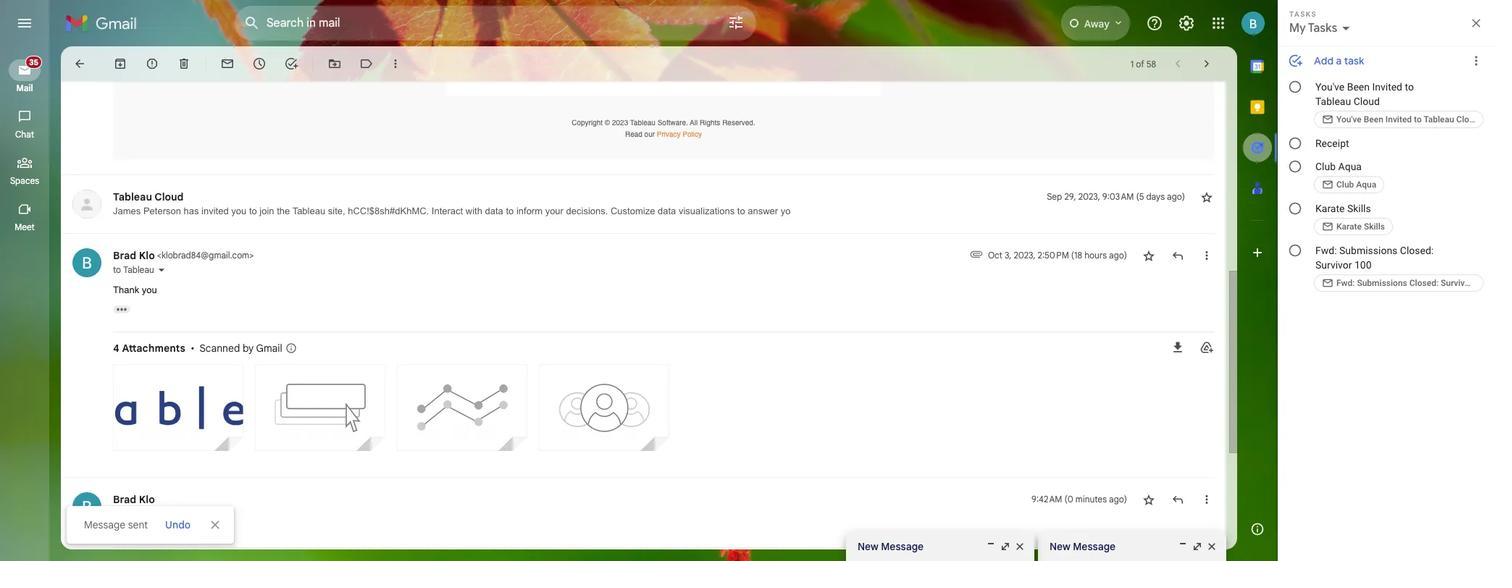 Task type: describe. For each thing, give the bounding box(es) containing it.
archive image
[[113, 57, 128, 71]]

close image
[[1207, 541, 1218, 553]]

add to tasks image
[[284, 57, 299, 71]]

download attachment noname image for second save to photos from the right
[[424, 424, 439, 440]]

3 save to photos image from the left
[[479, 425, 494, 439]]

your
[[545, 206, 564, 216]]

klo for brad klo < klobrad84@gmail.com >
[[139, 249, 155, 262]]

0 horizontal spatial you
[[142, 285, 157, 295]]

attachments
[[122, 342, 185, 355]]

ago) for oct 3, 2023, 2:50 pm (18 hours ago)
[[1110, 250, 1128, 261]]

advanced search options image
[[722, 8, 751, 37]]

spaces
[[10, 175, 39, 186]]

has
[[184, 206, 199, 216]]

of
[[1137, 58, 1145, 69]]

(18
[[1072, 250, 1083, 261]]

2023, for 2:50 pm
[[1014, 250, 1036, 261]]

2023
[[612, 118, 629, 127]]

close image
[[1015, 541, 1026, 553]]

tableau right the
[[293, 206, 326, 216]]

software.
[[658, 118, 688, 127]]

sep 29, 2023, 9:03 am (5 days ago) cell
[[1047, 190, 1186, 204]]

to left inform
[[506, 206, 514, 216]]

with
[[466, 206, 483, 216]]

to up thank
[[113, 264, 121, 275]]

meet heading
[[0, 222, 49, 233]]

9:42 am (0 minutes ago) cell
[[1032, 493, 1128, 507]]

cloud
[[155, 190, 184, 203]]

undo alert
[[159, 512, 196, 539]]

delete image
[[177, 57, 191, 71]]

0 horizontal spatial not starred image
[[1142, 248, 1157, 263]]

2 data from the left
[[658, 206, 676, 216]]

copyright © 2023 tableau software. all rights reserved. read our privacy policy
[[572, 118, 756, 138]]

0 horizontal spatial message
[[84, 519, 125, 532]]

read
[[625, 129, 643, 138]]

attachments image
[[970, 247, 984, 261]]

1 save to photos image from the left
[[195, 425, 209, 439]]

tableau up the "thank you"
[[123, 264, 154, 275]]

9:42 am
[[1032, 494, 1063, 505]]

sent
[[128, 519, 148, 532]]

message for pop out icon minimize icon
[[882, 541, 924, 554]]

hcc!$8sh#dkhmc.
[[348, 206, 429, 216]]

brad klo < klobrad84@gmail.com >
[[113, 249, 254, 262]]

scanned
[[200, 342, 240, 355]]

brad klo
[[113, 494, 155, 507]]

sep 29, 2023, 9:03 am (5 days ago)
[[1047, 191, 1186, 202]]

<
[[157, 250, 162, 261]]

35
[[29, 57, 38, 67]]

all
[[690, 118, 698, 127]]

pop out image
[[1000, 541, 1012, 553]]

1 of 58
[[1131, 58, 1157, 69]]

policy
[[683, 129, 702, 138]]

mail heading
[[0, 83, 49, 94]]

thank
[[113, 285, 139, 295]]

minimize image for pop out icon
[[986, 541, 997, 553]]

0 vertical spatial you
[[231, 206, 247, 216]]

to left answer
[[738, 206, 746, 216]]

rights
[[700, 118, 721, 127]]

download attachment noname image for fourth save to photos from right
[[140, 424, 155, 440]]

copyright
[[572, 118, 603, 127]]

navigation containing mail
[[0, 46, 51, 562]]

3,
[[1005, 250, 1012, 261]]

2 not starred checkbox from the top
[[1142, 493, 1157, 507]]

new message for pop out icon
[[858, 541, 924, 554]]

2 save to photos image from the left
[[337, 425, 352, 439]]

move to image
[[328, 57, 342, 71]]

report spam image
[[145, 57, 159, 71]]

gmail
[[256, 342, 282, 355]]

new message for pop out image
[[1050, 541, 1116, 554]]

hours
[[1085, 250, 1107, 261]]

reserved.
[[723, 118, 756, 127]]

thank you
[[113, 285, 160, 295]]

gmail image
[[65, 9, 144, 38]]

settings image
[[1178, 14, 1196, 32]]

Not starred checkbox
[[1200, 190, 1215, 204]]

not starred image
[[1142, 493, 1157, 507]]

4 attachments •  scanned by gmail
[[113, 342, 282, 355]]

9:42 am (0 minutes ago)
[[1032, 494, 1128, 505]]

brad for brad klo
[[113, 494, 136, 507]]

35 link
[[9, 56, 42, 81]]

the
[[277, 206, 290, 216]]

oct 3, 2023, 2:50 pm (18 hours ago)
[[989, 250, 1128, 261]]



Task type: vqa. For each thing, say whether or not it's contained in the screenshot.
2nd August
no



Task type: locate. For each thing, give the bounding box(es) containing it.
back to inbox image
[[72, 57, 87, 71]]

•
[[191, 342, 195, 355]]

2 new from the left
[[1050, 541, 1071, 554]]

mail
[[16, 83, 33, 93]]

1 horizontal spatial new message
[[1050, 541, 1116, 554]]

0 vertical spatial 2023,
[[1079, 191, 1101, 202]]

minimize image
[[986, 541, 997, 553], [1178, 541, 1189, 553]]

ago) inside cell
[[1168, 191, 1186, 202]]

2023, inside cell
[[1014, 250, 1036, 261]]

navigation
[[0, 46, 51, 562]]

new for pop out icon
[[858, 541, 879, 554]]

brad up the to tableau
[[113, 249, 136, 262]]

join
[[260, 206, 274, 216]]

brad for brad klo < klobrad84@gmail.com >
[[113, 249, 136, 262]]

message for minimize icon corresponding to pop out image
[[1074, 541, 1116, 554]]

privacy
[[657, 129, 681, 138]]

2023, right "3,"
[[1014, 250, 1036, 261]]

minimize image left pop out image
[[1178, 541, 1189, 553]]

search in mail image
[[239, 10, 265, 36]]

0 vertical spatial brad
[[113, 249, 136, 262]]

decisions.
[[566, 206, 608, 216]]

customize
[[611, 206, 655, 216]]

4 save to photos image from the left
[[621, 425, 636, 439]]

1 brad from the top
[[113, 249, 136, 262]]

you right invited
[[231, 206, 247, 216]]

minimize image left pop out icon
[[986, 541, 997, 553]]

chat heading
[[0, 129, 49, 141]]

alert
[[23, 33, 1255, 544]]

brad klo cell
[[113, 249, 254, 262]]

new for pop out image
[[1050, 541, 1071, 554]]

visualizations
[[679, 206, 735, 216]]

1 vertical spatial you
[[142, 285, 157, 295]]

snooze image
[[252, 57, 267, 71]]

yo
[[781, 206, 791, 216]]

show trimmed content image
[[113, 306, 130, 314]]

0 horizontal spatial add attachment to drive noname image
[[167, 424, 182, 440]]

save to photos image
[[195, 425, 209, 439], [337, 425, 352, 439], [479, 425, 494, 439], [621, 425, 636, 439]]

1 horizontal spatial minimize image
[[1178, 541, 1189, 553]]

4 download attachment noname image from the left
[[566, 424, 581, 440]]

1 horizontal spatial not starred image
[[1200, 190, 1215, 204]]

1 vertical spatial 2023,
[[1014, 250, 1036, 261]]

1 vertical spatial brad
[[113, 494, 136, 507]]

tableau cloud
[[113, 190, 184, 203]]

1 horizontal spatial you
[[231, 206, 247, 216]]

2 download attachment noname image from the left
[[282, 424, 297, 440]]

1 horizontal spatial new
[[1050, 541, 1071, 554]]

alert containing message sent
[[23, 33, 1255, 544]]

add attachment to drive noname image for fourth save to photos from right download attachment noname icon
[[167, 424, 182, 440]]

show details image
[[157, 266, 166, 274]]

ago)
[[1168, 191, 1186, 202], [1110, 250, 1128, 261], [1110, 494, 1128, 505]]

you right thank
[[142, 285, 157, 295]]

oct 3, 2023, 2:50 pm (18 hours ago) cell
[[989, 248, 1128, 263]]

sep
[[1047, 191, 1063, 202]]

1 horizontal spatial 2023,
[[1079, 191, 1101, 202]]

labels image
[[359, 57, 374, 71]]

0 horizontal spatial minimize image
[[986, 541, 997, 553]]

2023,
[[1079, 191, 1101, 202], [1014, 250, 1036, 261]]

not starred image
[[1200, 190, 1215, 204], [1142, 248, 1157, 263]]

1 download attachment noname image from the left
[[140, 424, 155, 440]]

meet
[[15, 222, 35, 233]]

spaces heading
[[0, 175, 49, 187]]

0 horizontal spatial new
[[858, 541, 879, 554]]

2023, inside cell
[[1079, 191, 1101, 202]]

undo
[[165, 519, 191, 532]]

klo for brad klo
[[139, 494, 155, 507]]

(5
[[1137, 191, 1145, 202]]

1 new message from the left
[[858, 541, 924, 554]]

james peterson has invited you to join the tableau site, hcc!$8sh#dkhmc. interact with data to inform your decisions. customize data visualizations to answer yo
[[113, 206, 791, 216]]

privacy policy link
[[657, 129, 702, 138]]

site,
[[328, 206, 345, 216]]

1 horizontal spatial message
[[882, 541, 924, 554]]

1 minimize image from the left
[[986, 541, 997, 553]]

add attachment to drive noname image
[[167, 424, 182, 440], [309, 424, 324, 440], [451, 424, 466, 440]]

peterson
[[143, 206, 181, 216]]

data right the with
[[485, 206, 504, 216]]

james
[[113, 206, 141, 216]]

58
[[1147, 58, 1157, 69]]

2 add attachment to drive noname image from the left
[[309, 424, 324, 440]]

>
[[249, 250, 254, 261]]

minimize image for pop out image
[[1178, 541, 1189, 553]]

1 add attachment to drive noname image from the left
[[167, 424, 182, 440]]

to left join
[[249, 206, 257, 216]]

you
[[231, 206, 247, 216], [142, 285, 157, 295]]

Search in mail search field
[[235, 6, 757, 41]]

1 horizontal spatial data
[[658, 206, 676, 216]]

ahmed
[[123, 509, 151, 520]]

0 vertical spatial not starred image
[[1200, 190, 1215, 204]]

add attachment to drive noname image
[[593, 424, 608, 440]]

support image
[[1147, 14, 1164, 32]]

2 horizontal spatial message
[[1074, 541, 1116, 554]]

tableau up james
[[113, 190, 152, 203]]

tableau
[[630, 118, 656, 127], [113, 190, 152, 203], [293, 206, 326, 216], [123, 264, 154, 275]]

tableau up our
[[630, 118, 656, 127]]

1 vertical spatial klo
[[139, 494, 155, 507]]

our
[[645, 129, 655, 138]]

0 horizontal spatial data
[[485, 206, 504, 216]]

2 brad from the top
[[113, 494, 136, 507]]

not starred checkbox right hours
[[1142, 248, 1157, 263]]

1 data from the left
[[485, 206, 504, 216]]

1 vertical spatial ago)
[[1110, 250, 1128, 261]]

2 minimize image from the left
[[1178, 541, 1189, 553]]

download attachment noname image for 2nd save to photos from the left
[[282, 424, 297, 440]]

download all attachments image
[[1171, 341, 1186, 355]]

3 add attachment to drive noname image from the left
[[451, 424, 466, 440]]

1 new from the left
[[858, 541, 879, 554]]

to tableau
[[113, 264, 154, 275]]

ago) for sep 29, 2023, 9:03 am (5 days ago)
[[1168, 191, 1186, 202]]

chat
[[15, 129, 34, 140]]

2 new message from the left
[[1050, 541, 1116, 554]]

2 horizontal spatial add attachment to drive noname image
[[451, 424, 466, 440]]

1 horizontal spatial add attachment to drive noname image
[[309, 424, 324, 440]]

to
[[249, 206, 257, 216], [506, 206, 514, 216], [738, 206, 746, 216], [113, 264, 121, 275]]

not starred image right hours
[[1142, 248, 1157, 263]]

0 vertical spatial not starred checkbox
[[1142, 248, 1157, 263]]

2 vertical spatial ago)
[[1110, 494, 1128, 505]]

2 klo from the top
[[139, 494, 155, 507]]

data
[[485, 206, 504, 216], [658, 206, 676, 216]]

0 vertical spatial ago)
[[1168, 191, 1186, 202]]

new
[[858, 541, 879, 554], [1050, 541, 1071, 554]]

ago) right hours
[[1110, 250, 1128, 261]]

download attachment noname image
[[140, 424, 155, 440], [282, 424, 297, 440], [424, 424, 439, 440], [566, 424, 581, 440]]

side panel section
[[1238, 46, 1278, 550]]

1 vertical spatial not starred image
[[1142, 248, 1157, 263]]

older image
[[1200, 57, 1215, 71]]

brad up ahmed
[[113, 494, 136, 507]]

0 horizontal spatial new message
[[858, 541, 924, 554]]

add all to drive image
[[1201, 341, 1214, 354]]

(0
[[1065, 494, 1074, 505]]

©
[[605, 118, 610, 127]]

new message
[[858, 541, 924, 554], [1050, 541, 1116, 554]]

ago) right days
[[1168, 191, 1186, 202]]

Not starred checkbox
[[1142, 248, 1157, 263], [1142, 493, 1157, 507]]

message sent
[[84, 519, 148, 532]]

brad
[[113, 249, 136, 262], [113, 494, 136, 507]]

klobrad84@gmail.com
[[162, 250, 249, 261]]

4
[[113, 342, 119, 355]]

by
[[243, 342, 254, 355]]

inform
[[517, 206, 543, 216]]

2:50 pm
[[1038, 250, 1070, 261]]

ago) right minutes
[[1110, 494, 1128, 505]]

0 vertical spatial klo
[[139, 249, 155, 262]]

0 horizontal spatial 2023,
[[1014, 250, 1036, 261]]

interact
[[432, 206, 463, 216]]

klo
[[139, 249, 155, 262], [139, 494, 155, 507]]

not starred image right days
[[1200, 190, 1215, 204]]

days
[[1147, 191, 1165, 202]]

3 download attachment noname image from the left
[[424, 424, 439, 440]]

answer
[[748, 206, 779, 216]]

add attachment to drive noname image for download attachment noname icon associated with 2nd save to photos from the left
[[309, 424, 324, 440]]

download attachment noname image for 4th save to photos
[[566, 424, 581, 440]]

1 klo from the top
[[139, 249, 155, 262]]

data right customize
[[658, 206, 676, 216]]

mark as unread image
[[220, 57, 235, 71]]

1 vertical spatial not starred checkbox
[[1142, 493, 1157, 507]]

tableau inside copyright © 2023 tableau software. all rights reserved. read our privacy policy
[[630, 118, 656, 127]]

minutes
[[1076, 494, 1107, 505]]

2023, for 9:03 am
[[1079, 191, 1101, 202]]

klo left <
[[139, 249, 155, 262]]

oct
[[989, 250, 1003, 261]]

2023, right '29,'
[[1079, 191, 1101, 202]]

pop out image
[[1192, 541, 1204, 553]]

klo up ahmed
[[139, 494, 155, 507]]

Search in mail text field
[[267, 16, 687, 30]]

message
[[84, 519, 125, 532], [882, 541, 924, 554], [1074, 541, 1116, 554]]

9:03 am
[[1103, 191, 1135, 202]]

1
[[1131, 58, 1134, 69]]

tab list
[[1238, 46, 1278, 510]]

29,
[[1065, 191, 1077, 202]]

main menu image
[[16, 14, 33, 32]]

invited
[[202, 206, 229, 216]]

add attachment to drive noname image for download attachment noname icon associated with second save to photos from the right
[[451, 424, 466, 440]]

1 not starred checkbox from the top
[[1142, 248, 1157, 263]]

not starred checkbox right minutes
[[1142, 493, 1157, 507]]



